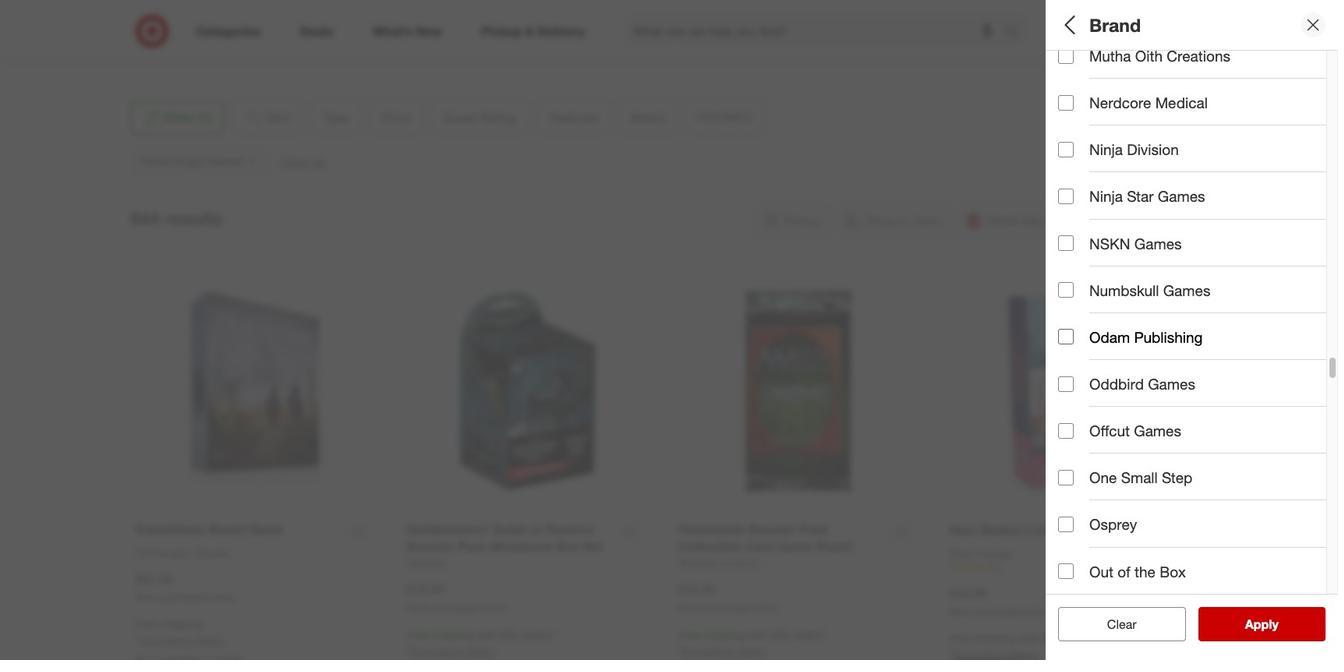 Task type: vqa. For each thing, say whether or not it's contained in the screenshot.
Ninja Star Games option
yes



Task type: locate. For each thing, give the bounding box(es) containing it.
of inside all filters dialog
[[1168, 392, 1181, 410]]

Numbskull Games checkbox
[[1059, 283, 1074, 298]]

$35
[[500, 629, 517, 642], [771, 629, 789, 642], [1043, 632, 1061, 646]]

944 results
[[130, 208, 223, 230]]

1 horizontal spatial exclusions apply. button
[[411, 644, 496, 660]]

purchased inside $18.99 when purchased online
[[434, 603, 479, 615]]

ninja left star
[[1090, 188, 1124, 206]]

shipping down $84.95 when purchased online
[[160, 618, 202, 631]]

games; left 2f-
[[1240, 300, 1278, 313]]

when inside '$15.95 when purchased online'
[[679, 603, 703, 615]]

when
[[136, 593, 160, 604], [407, 603, 432, 615], [679, 603, 703, 615], [950, 607, 975, 618]]

shipping for $18.99
[[432, 629, 474, 642]]

$18.99 when purchased online
[[407, 582, 506, 615]]

purchased up free shipping * * exclusions apply.
[[163, 593, 207, 604]]

exclusions apply. button down '$15.95 when purchased online'
[[683, 644, 767, 660]]

wi
[[194, 29, 207, 42]]

with down '$15.95 when purchased online'
[[748, 629, 768, 642]]

purchased down the $15.95
[[706, 603, 750, 615]]

free shipping with $35 orders* * exclusions apply. down '$15.95 when purchased online'
[[679, 629, 827, 658]]

0 horizontal spatial free shipping with $35 orders* * exclusions apply.
[[407, 629, 556, 658]]

apply. down $84.95 when purchased online
[[195, 634, 224, 648]]

1 vertical spatial ninja
[[1090, 188, 1124, 206]]

free shipping * * exclusions apply.
[[136, 618, 224, 648]]

free shipping with $35 orders* * exclusions apply. down $18.99 when purchased online
[[407, 629, 556, 658]]

$35 down $18.99 when purchased online
[[500, 629, 517, 642]]

publishing
[[1135, 328, 1203, 346]]

out of the box
[[1090, 563, 1187, 581]]

apply. inside free shipping * * exclusions apply.
[[195, 634, 224, 648]]

One Small Step checkbox
[[1059, 470, 1074, 486]]

shipping
[[160, 618, 202, 631], [432, 629, 474, 642], [703, 629, 745, 642], [975, 632, 1017, 646]]

2
[[1334, 300, 1339, 313]]

one
[[1090, 469, 1118, 487]]

drive
[[252, 13, 277, 26]]

free down $20.99
[[950, 632, 972, 646]]

exclusions down '$15.95 when purchased online'
[[683, 645, 735, 658]]

free for $20.99
[[950, 632, 972, 646]]

orders*
[[521, 629, 556, 642], [792, 629, 827, 642], [1064, 632, 1099, 646]]

2 ninja from the top
[[1090, 188, 1124, 206]]

apply.
[[195, 634, 224, 648], [466, 645, 496, 658], [738, 645, 767, 658]]

price $0  –  $15; $15  –  $25; $25  –  $50; $50  –  $100; $100  –  
[[1059, 116, 1339, 149]]

0 horizontal spatial orders*
[[521, 629, 556, 642]]

purchased for $15.95
[[706, 603, 750, 615]]

games; right card
[[1159, 81, 1197, 95]]

star
[[1128, 188, 1154, 206]]

1 horizontal spatial apply.
[[466, 645, 496, 658]]

online inside '$15.95 when purchased online'
[[753, 603, 778, 615]]

exclusions for $18.99
[[411, 645, 463, 658]]

1 vertical spatial of
[[1118, 563, 1131, 581]]

brand inside brand 0-hr art & technology; 25th century games; 2f-spiele; 2
[[1059, 280, 1101, 298]]

online
[[210, 593, 235, 604], [481, 603, 506, 615], [753, 603, 778, 615], [1024, 607, 1049, 618]]

2 free shipping with $35 orders* * exclusions apply. from the left
[[679, 629, 827, 658]]

$18.99
[[407, 582, 445, 598]]

when down $18.99
[[407, 603, 432, 615]]

search
[[999, 25, 1036, 40]]

purchased inside $20.99 when purchased online
[[977, 607, 1022, 618]]

0 horizontal spatial exclusions apply. button
[[140, 634, 224, 649]]

$35 down '$15.95 when purchased online'
[[771, 629, 789, 642]]

purchased inside '$15.95 when purchased online'
[[706, 603, 750, 615]]

Ninja Division checkbox
[[1059, 142, 1074, 157]]

exclusions down $84.95 when purchased online
[[140, 634, 192, 648]]

clear inside the brand dialog
[[1108, 617, 1137, 633]]

944
[[130, 208, 160, 230]]

2 horizontal spatial exclusions apply. button
[[683, 644, 767, 660]]

1 horizontal spatial results
[[1255, 617, 1296, 633]]

games for numbskull games
[[1164, 281, 1211, 299]]

$84.95
[[136, 572, 173, 587]]

1 clear from the left
[[1100, 617, 1129, 633]]

out
[[1090, 563, 1114, 581]]

2835 commerce park drive fitchburg , wi 53719 us
[[142, 13, 277, 57]]

1 ninja from the top
[[1090, 141, 1124, 159]]

Ninja Star Games checkbox
[[1059, 189, 1074, 204]]

purchased inside $84.95 when purchased online
[[163, 593, 207, 604]]

purchased
[[163, 593, 207, 604], [434, 603, 479, 615], [706, 603, 750, 615], [977, 607, 1022, 618]]

shipping down $20.99 when purchased online
[[975, 632, 1017, 646]]

shipping down '$15.95 when purchased online'
[[703, 629, 745, 642]]

online inside $20.99 when purchased online
[[1024, 607, 1049, 618]]

of
[[1168, 392, 1181, 410], [1118, 563, 1131, 581]]

2 clear from the left
[[1108, 617, 1137, 633]]

with down $18.99 when purchased online
[[477, 629, 497, 642]]

free down the $15.95
[[679, 629, 700, 642]]

nerdcore
[[1090, 94, 1152, 112]]

games
[[1158, 188, 1206, 206], [1135, 234, 1183, 252], [1164, 281, 1211, 299], [1149, 375, 1196, 393], [1135, 422, 1182, 440]]

1 horizontal spatial with
[[748, 629, 768, 642]]

$50;
[[1209, 136, 1229, 149]]

exclusions apply. button down $84.95 when purchased online
[[140, 634, 224, 649]]

exclusions apply. button for $18.99
[[411, 644, 496, 660]]

exclusions for $15.95
[[683, 645, 735, 658]]

shipping down $18.99 when purchased online
[[432, 629, 474, 642]]

when down $84.95
[[136, 593, 160, 604]]

0 horizontal spatial of
[[1118, 563, 1131, 581]]

apply. down $18.99 when purchased online
[[466, 645, 496, 658]]

brand inside dialog
[[1090, 14, 1141, 36]]

games for nskn games
[[1135, 234, 1183, 252]]

1 horizontal spatial orders*
[[792, 629, 827, 642]]

oith
[[1136, 47, 1163, 65]]

exclusions down $18.99 when purchased online
[[411, 645, 463, 658]]

games;
[[1091, 81, 1129, 95], [1159, 81, 1197, 95], [1240, 300, 1278, 313]]

0 vertical spatial results
[[165, 208, 223, 230]]

online inside $18.99 when purchased online
[[481, 603, 506, 615]]

clear inside all filters dialog
[[1100, 617, 1129, 633]]

cards;
[[1293, 81, 1325, 95]]

when for $18.99
[[407, 603, 432, 615]]

when down $20.99
[[950, 607, 975, 618]]

brand dialog
[[1046, 0, 1339, 661]]

of left the
[[1118, 563, 1131, 581]]

oddbird games
[[1090, 375, 1196, 393]]

$20.99 when purchased online
[[950, 586, 1049, 618]]

with down $20.99 when purchased online
[[1020, 632, 1040, 646]]

* down $84.95 when purchased online
[[202, 618, 206, 631]]

$35 down $20.99 when purchased online
[[1043, 632, 1061, 646]]

1 free shipping with $35 orders* * exclusions apply. from the left
[[407, 629, 556, 658]]

online for $20.99
[[1024, 607, 1049, 618]]

when for $20.99
[[950, 607, 975, 618]]

results right '944'
[[165, 208, 223, 230]]

&
[[1101, 300, 1108, 313]]

1 horizontal spatial $35
[[771, 629, 789, 642]]

see results button
[[1199, 608, 1326, 642]]

online inside $84.95 when purchased online
[[210, 593, 235, 604]]

free
[[136, 618, 157, 631], [407, 629, 429, 642], [679, 629, 700, 642], [950, 632, 972, 646]]

0 vertical spatial ninja
[[1090, 141, 1124, 159]]

free shipping with $35 orders* * exclusions apply. for $18.99
[[407, 629, 556, 658]]

when inside $20.99 when purchased online
[[950, 607, 975, 618]]

new
[[1059, 245, 1081, 259]]

apply. for $18.99
[[466, 645, 496, 658]]

apply. down '$15.95 when purchased online'
[[738, 645, 767, 658]]

clear down the out of the box
[[1108, 617, 1137, 633]]

exclusions
[[140, 634, 192, 648], [411, 645, 463, 658], [683, 645, 735, 658]]

numbskull games
[[1090, 281, 1211, 299]]

nskn
[[1090, 234, 1131, 252]]

century
[[1198, 300, 1237, 313]]

clear for clear
[[1108, 617, 1137, 633]]

1 horizontal spatial free shipping with $35 orders* * exclusions apply.
[[679, 629, 827, 658]]

0 vertical spatial brand
[[1090, 14, 1141, 36]]

purchased for $84.95
[[163, 593, 207, 604]]

brand
[[1090, 14, 1141, 36], [1059, 280, 1101, 298]]

numbskull
[[1090, 281, 1160, 299]]

* down the $15.95
[[679, 645, 683, 658]]

free down $18.99
[[407, 629, 429, 642]]

guest
[[1059, 176, 1100, 194]]

with for $20.99
[[1020, 632, 1040, 646]]

trading
[[1255, 81, 1290, 95]]

0 horizontal spatial $35
[[500, 629, 517, 642]]

with for $15.95
[[748, 629, 768, 642]]

exclusions apply. button
[[140, 634, 224, 649], [411, 644, 496, 660], [683, 644, 767, 660]]

What can we help you find? suggestions appear below search field
[[624, 14, 1010, 48]]

1 horizontal spatial of
[[1168, 392, 1181, 410]]

0 horizontal spatial results
[[165, 208, 223, 230]]

exclusions apply. button down $18.99 when purchased online
[[411, 644, 496, 660]]

out
[[1143, 392, 1164, 410]]

apply
[[1246, 617, 1279, 633]]

Out of the Box checkbox
[[1059, 564, 1074, 580]]

ninja division
[[1090, 141, 1180, 159]]

2 horizontal spatial orders*
[[1064, 632, 1099, 646]]

Include out of stock checkbox
[[1059, 394, 1074, 409]]

2 horizontal spatial exclusions
[[683, 645, 735, 658]]

free shipping with $35 orders*
[[950, 632, 1099, 646]]

1 horizontal spatial exclusions
[[411, 645, 463, 658]]

price
[[1059, 116, 1095, 134]]

type board games; card games; collectible trading cards; ga
[[1059, 61, 1339, 95]]

online for $15.95
[[753, 603, 778, 615]]

0 horizontal spatial apply.
[[195, 634, 224, 648]]

brand up hr
[[1059, 280, 1101, 298]]

free down $84.95
[[136, 618, 157, 631]]

when inside $84.95 when purchased online
[[136, 593, 160, 604]]

games; down mutha
[[1091, 81, 1129, 95]]

0 vertical spatial of
[[1168, 392, 1181, 410]]

clear left all
[[1100, 617, 1129, 633]]

purchased down $20.99
[[977, 607, 1022, 618]]

$25;
[[1149, 136, 1169, 149]]

0 horizontal spatial with
[[477, 629, 497, 642]]

clear all button
[[1059, 608, 1186, 642]]

results inside button
[[1255, 617, 1296, 633]]

odam publishing
[[1090, 328, 1203, 346]]

* down $18.99
[[407, 645, 411, 658]]

results
[[165, 208, 223, 230], [1255, 617, 1296, 633]]

2 horizontal spatial $35
[[1043, 632, 1061, 646]]

ninja for ninja division
[[1090, 141, 1124, 159]]

brand for brand 0-hr art & technology; 25th century games; 2f-spiele; 2
[[1059, 280, 1101, 298]]

free shipping with $35 orders* * exclusions apply.
[[407, 629, 556, 658], [679, 629, 827, 658]]

1
[[999, 563, 1004, 575]]

of right 'out'
[[1168, 392, 1181, 410]]

clear all
[[1100, 617, 1145, 633]]

ninja star games
[[1090, 188, 1206, 206]]

Nerdcore Medical checkbox
[[1059, 95, 1074, 111]]

ninja up guest rating on the right
[[1090, 141, 1124, 159]]

2 horizontal spatial games;
[[1240, 300, 1278, 313]]

results right see
[[1255, 617, 1296, 633]]

0 horizontal spatial exclusions
[[140, 634, 192, 648]]

2 horizontal spatial with
[[1020, 632, 1040, 646]]

1 vertical spatial brand
[[1059, 280, 1101, 298]]

odam
[[1090, 328, 1131, 346]]

rating
[[1105, 176, 1151, 194]]

purchased down $18.99
[[434, 603, 479, 615]]

53719
[[210, 29, 240, 42]]

stock
[[1185, 392, 1221, 410]]

1 vertical spatial results
[[1255, 617, 1296, 633]]

2 horizontal spatial apply.
[[738, 645, 767, 658]]

brand up mutha
[[1090, 14, 1141, 36]]

$15.95
[[679, 582, 716, 598]]

osprey
[[1090, 516, 1138, 534]]

see
[[1229, 617, 1252, 633]]

with
[[477, 629, 497, 642], [748, 629, 768, 642], [1020, 632, 1040, 646]]

when down the $15.95
[[679, 603, 703, 615]]

$100;
[[1268, 136, 1295, 149]]

orders* for $20.99
[[1064, 632, 1099, 646]]

games for oddbird games
[[1149, 375, 1196, 393]]

when inside $18.99 when purchased online
[[407, 603, 432, 615]]

games for offcut games
[[1135, 422, 1182, 440]]



Task type: describe. For each thing, give the bounding box(es) containing it.
$15.95 when purchased online
[[679, 582, 778, 615]]

,
[[188, 29, 191, 42]]

mutha
[[1090, 47, 1132, 65]]

brand for brand
[[1090, 14, 1141, 36]]

small
[[1122, 469, 1158, 487]]

1 horizontal spatial games;
[[1159, 81, 1197, 95]]

ninja for ninja star games
[[1090, 188, 1124, 206]]

apply button
[[1199, 608, 1326, 642]]

all
[[1133, 617, 1145, 633]]

shipping for $15.95
[[703, 629, 745, 642]]

us
[[142, 44, 157, 57]]

card
[[1132, 81, 1156, 95]]

spiele;
[[1297, 300, 1331, 313]]

results for 944 results
[[165, 208, 223, 230]]

see results
[[1229, 617, 1296, 633]]

when for $84.95
[[136, 593, 160, 604]]

online for $84.95
[[210, 593, 235, 604]]

Odam Publishing checkbox
[[1059, 330, 1074, 345]]

park
[[227, 13, 249, 26]]

search button
[[999, 14, 1036, 51]]

$35 for $18.99
[[500, 629, 517, 642]]

* down $84.95
[[136, 634, 140, 648]]

box
[[1160, 563, 1187, 581]]

purchased for $18.99
[[434, 603, 479, 615]]

technology;
[[1111, 300, 1170, 313]]

Offcut Games checkbox
[[1059, 423, 1074, 439]]

all filters
[[1059, 14, 1134, 36]]

NSKN Games checkbox
[[1059, 236, 1074, 251]]

$50
[[1232, 136, 1250, 149]]

brand 0-hr art & technology; 25th century games; 2f-spiele; 2
[[1059, 280, 1339, 313]]

art
[[1084, 300, 1098, 313]]

Osprey checkbox
[[1059, 517, 1074, 533]]

apply. for $15.95
[[738, 645, 767, 658]]

fpo/apo
[[1059, 340, 1126, 358]]

free shipping with $35 orders* * exclusions apply. for $15.95
[[679, 629, 827, 658]]

$35 for $15.95
[[771, 629, 789, 642]]

$35 for $20.99
[[1043, 632, 1061, 646]]

free inside free shipping * * exclusions apply.
[[136, 618, 157, 631]]

with for $18.99
[[477, 629, 497, 642]]

nerdcore medical
[[1090, 94, 1208, 112]]

shipping inside free shipping * * exclusions apply.
[[160, 618, 202, 631]]

fitchburg
[[142, 29, 188, 42]]

Oddbird Games checkbox
[[1059, 376, 1074, 392]]

step
[[1163, 469, 1193, 487]]

offcut games
[[1090, 422, 1182, 440]]

include
[[1090, 392, 1138, 410]]

creations
[[1167, 47, 1231, 65]]

fpo/apo button
[[1059, 324, 1339, 378]]

$100
[[1298, 136, 1322, 149]]

board
[[1059, 81, 1088, 95]]

orders* for $15.95
[[792, 629, 827, 642]]

$0
[[1059, 136, 1070, 149]]

exclusions apply. button for $15.95
[[683, 644, 767, 660]]

of inside the brand dialog
[[1118, 563, 1131, 581]]

type
[[1059, 61, 1092, 79]]

ga
[[1328, 81, 1339, 95]]

games; inside brand 0-hr art & technology; 25th century games; 2f-spiele; 2
[[1240, 300, 1278, 313]]

mutha oith creations
[[1090, 47, 1231, 65]]

oddbird
[[1090, 375, 1145, 393]]

guest rating button
[[1059, 160, 1339, 215]]

$15;
[[1089, 136, 1110, 149]]

2f-
[[1281, 300, 1297, 313]]

free for $18.99
[[407, 629, 429, 642]]

featured
[[1059, 225, 1121, 243]]

when for $15.95
[[679, 603, 703, 615]]

include out of stock
[[1090, 392, 1221, 410]]

$20.99
[[950, 586, 988, 601]]

exclusions inside free shipping * * exclusions apply.
[[140, 634, 192, 648]]

nskn games
[[1090, 234, 1183, 252]]

results for see results
[[1255, 617, 1296, 633]]

division
[[1128, 141, 1180, 159]]

clear for clear all
[[1100, 617, 1129, 633]]

free for $15.95
[[679, 629, 700, 642]]

guest rating
[[1059, 176, 1151, 194]]

$84.95 when purchased online
[[136, 572, 235, 604]]

shipping for $20.99
[[975, 632, 1017, 646]]

orders* for $18.99
[[521, 629, 556, 642]]

all filters dialog
[[1046, 0, 1339, 661]]

featured new
[[1059, 225, 1121, 259]]

1 link
[[950, 562, 1191, 576]]

all
[[1059, 14, 1080, 36]]

0 horizontal spatial games;
[[1091, 81, 1129, 95]]

offcut
[[1090, 422, 1131, 440]]

collectible
[[1200, 81, 1252, 95]]

25th
[[1173, 300, 1195, 313]]

online for $18.99
[[481, 603, 506, 615]]

filters
[[1085, 14, 1134, 36]]

Mutha Oith Creations checkbox
[[1059, 48, 1074, 64]]

clear button
[[1059, 608, 1186, 642]]

the
[[1135, 563, 1156, 581]]

$15
[[1113, 136, 1130, 149]]

purchased for $20.99
[[977, 607, 1022, 618]]

medical
[[1156, 94, 1208, 112]]

hr
[[1069, 300, 1081, 313]]



